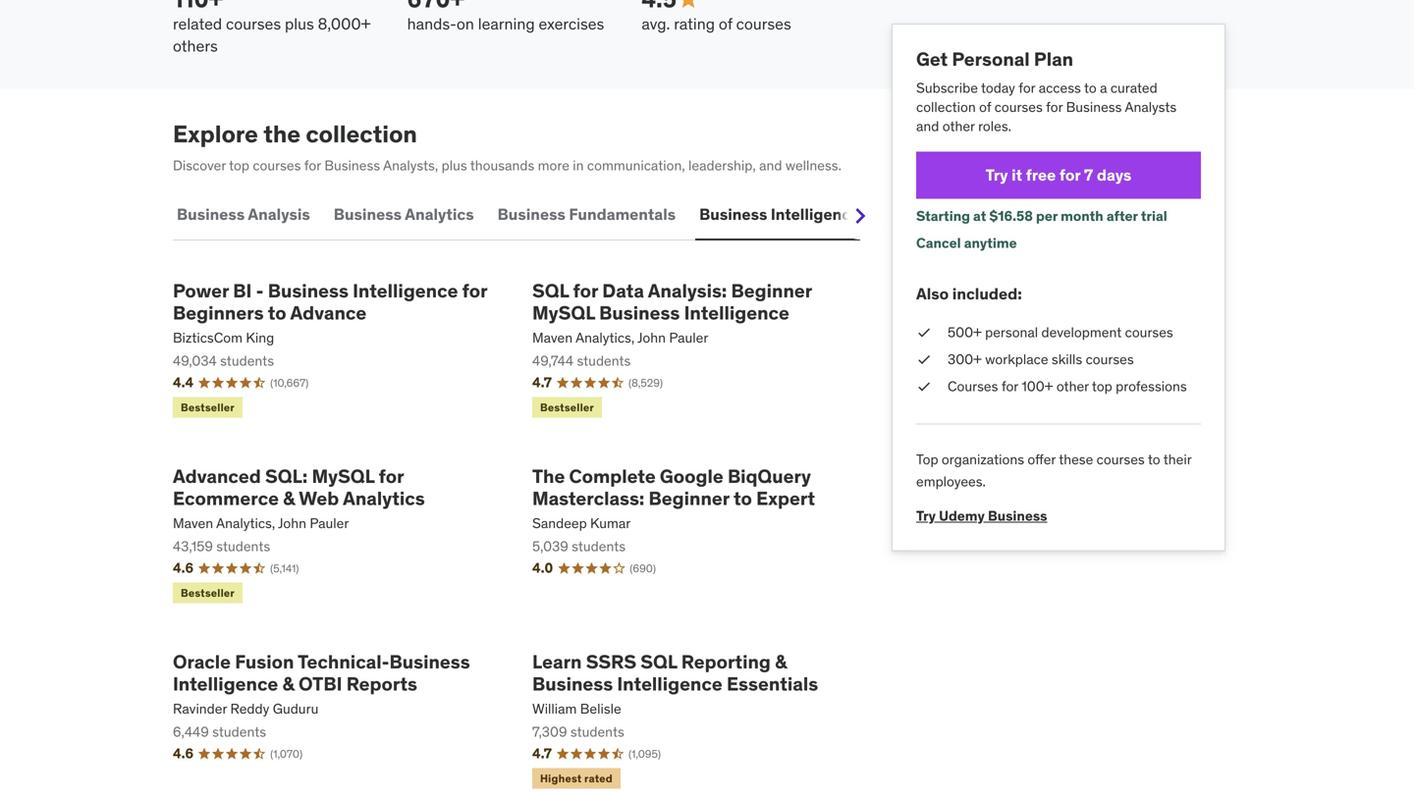 Task type: vqa. For each thing, say whether or not it's contained in the screenshot.


Task type: describe. For each thing, give the bounding box(es) containing it.
these
[[1059, 451, 1094, 469]]

and inside get personal plan subscribe today for access to a curated collection of courses for business analysts and other roles.
[[917, 117, 940, 135]]

explore the collection discover top courses for business analysts, plus thousands more in communication, leadership, and wellness.
[[173, 119, 842, 175]]

starting
[[917, 207, 971, 225]]

oracle
[[173, 650, 231, 674]]

other inside get personal plan subscribe today for access to a curated collection of courses for business analysts and other roles.
[[943, 117, 975, 135]]

plan
[[1035, 47, 1074, 71]]

trial
[[1142, 207, 1168, 225]]

courses right rating
[[737, 14, 792, 34]]

try it free for 7 days
[[986, 165, 1132, 185]]

the complete google biqquery masterclass: beginner to expert sandeep kumar 5,039 students
[[533, 465, 816, 556]]

top for collection
[[229, 157, 250, 175]]

5,039
[[533, 538, 569, 556]]

intelligence inside sql for data analysis: beginner mysql business intelligence maven analytics, john pauler 49,744 students
[[684, 301, 790, 325]]

john for web
[[278, 515, 307, 532]]

sql inside sql for data analysis: beginner mysql business intelligence maven analytics, john pauler 49,744 students
[[533, 279, 569, 302]]

communication,
[[588, 157, 686, 175]]

month
[[1061, 207, 1104, 225]]

complete
[[569, 465, 656, 488]]

wellness.
[[786, 157, 842, 175]]

49,034
[[173, 352, 217, 370]]

(690)
[[630, 562, 656, 576]]

bestseller for advanced sql: mysql for ecommerce & web analytics
[[181, 586, 235, 600]]

workplace
[[986, 351, 1049, 369]]

technical-
[[298, 650, 390, 674]]

4.0
[[533, 560, 553, 577]]

7
[[1085, 165, 1094, 185]]

a
[[1101, 79, 1108, 97]]

business fundamentals
[[498, 205, 676, 225]]

courses inside explore the collection discover top courses for business analysts, plus thousands more in communication, leadership, and wellness.
[[253, 157, 301, 175]]

development
[[1042, 324, 1122, 341]]

ssrs
[[586, 650, 637, 674]]

biqquery
[[728, 465, 812, 488]]

of inside get personal plan subscribe today for access to a curated collection of courses for business analysts and other roles.
[[980, 98, 992, 116]]

for left 100+ at the top of page
[[1002, 378, 1019, 396]]

highest rated
[[540, 772, 613, 786]]

& for for
[[283, 487, 295, 511]]

8,000+
[[318, 14, 371, 34]]

for right today
[[1019, 79, 1036, 97]]

business inside oracle fusion technical-business intelligence & otbi reports ravinder reddy guduru 6,449 students
[[390, 650, 470, 674]]

10667 reviews element
[[270, 376, 309, 391]]

sql inside learn ssrs sql reporting & business intelligence essentials william belisle 7,309 students
[[641, 650, 678, 674]]

also
[[917, 284, 949, 304]]

mysql inside sql for data analysis: beginner mysql business intelligence maven analytics, john pauler 49,744 students
[[533, 301, 595, 325]]

roles.
[[979, 117, 1012, 135]]

advanced
[[173, 465, 261, 488]]

analysis:
[[648, 279, 727, 302]]

power bi - business intelligence for beginners to advance bizticscom king 49,034 students
[[173, 279, 488, 370]]

try udemy business
[[917, 508, 1048, 525]]

reddy
[[230, 700, 270, 718]]

students inside oracle fusion technical-business intelligence & otbi reports ravinder reddy guduru 6,449 students
[[212, 724, 266, 741]]

top organizations offer these courses to their employees.
[[917, 451, 1192, 491]]

sql:
[[265, 465, 308, 488]]

500+
[[948, 324, 982, 341]]

oracle fusion technical-business intelligence & otbi reports link
[[173, 650, 501, 696]]

william
[[533, 700, 577, 718]]

(5,141)
[[270, 562, 299, 576]]

business inside explore the collection discover top courses for business analysts, plus thousands more in communication, leadership, and wellness.
[[325, 157, 380, 175]]

4.6 for oracle fusion technical-business intelligence & otbi reports
[[173, 745, 194, 763]]

business analytics
[[334, 205, 474, 225]]

beginner inside sql for data analysis: beginner mysql business intelligence maven analytics, john pauler 49,744 students
[[732, 279, 812, 302]]

analysts
[[1126, 98, 1177, 116]]

medium image
[[677, 0, 701, 11]]

essentials
[[727, 673, 819, 696]]

others
[[173, 36, 218, 56]]

(1,070)
[[270, 748, 303, 761]]

xsmall image for 500+
[[917, 323, 932, 342]]

offer
[[1028, 451, 1056, 469]]

courses for 100+ other top professions
[[948, 378, 1188, 396]]

professions
[[1116, 378, 1188, 396]]

advanced sql: mysql for ecommerce & web analytics link
[[173, 465, 501, 511]]

1 vertical spatial other
[[1057, 378, 1090, 396]]

(8,529)
[[629, 376, 663, 390]]

tab navigation element
[[173, 191, 884, 241]]

(10,667)
[[270, 376, 309, 390]]

in
[[573, 157, 584, 175]]

for inside advanced sql: mysql for ecommerce & web analytics maven analytics, john pauler 43,159 students
[[379, 465, 404, 488]]

thousands
[[470, 157, 535, 175]]

ravinder
[[173, 700, 227, 718]]

get personal plan subscribe today for access to a curated collection of courses for business analysts and other roles.
[[917, 47, 1177, 135]]

to inside the 'top organizations offer these courses to their employees.'
[[1149, 451, 1161, 469]]

for down access
[[1047, 98, 1063, 116]]

bestseller for power bi - business intelligence for beginners to advance
[[181, 401, 235, 415]]

intelligence inside learn ssrs sql reporting & business intelligence essentials william belisle 7,309 students
[[617, 673, 723, 696]]

analytics inside button
[[405, 205, 474, 225]]

43,159
[[173, 538, 213, 556]]

8529 reviews element
[[629, 376, 663, 391]]

after
[[1107, 207, 1139, 225]]

business intelligence button
[[696, 191, 864, 239]]

learn ssrs sql reporting & business intelligence essentials william belisle 7,309 students
[[533, 650, 819, 741]]

analytics inside advanced sql: mysql for ecommerce & web analytics maven analytics, john pauler 43,159 students
[[343, 487, 425, 511]]

5141 reviews element
[[270, 561, 299, 576]]

pauler for business
[[670, 329, 709, 347]]

advance
[[290, 301, 367, 325]]

-
[[256, 279, 264, 302]]

days
[[1097, 165, 1132, 185]]

4.7 for sql for data analysis: beginner mysql business intelligence
[[533, 374, 552, 392]]

free
[[1027, 165, 1057, 185]]

the
[[264, 119, 301, 149]]

500+ personal development courses
[[948, 324, 1174, 341]]

4.6 for advanced sql: mysql for ecommerce & web analytics
[[173, 560, 194, 577]]

related courses plus 8,000+ others
[[173, 14, 371, 56]]

curated
[[1111, 79, 1158, 97]]

on
[[457, 14, 474, 34]]

learn
[[533, 650, 582, 674]]

students inside learn ssrs sql reporting & business intelligence essentials william belisle 7,309 students
[[571, 724, 625, 741]]

49,744
[[533, 352, 574, 370]]

today
[[982, 79, 1016, 97]]

300+
[[948, 351, 982, 369]]



Task type: locate. For each thing, give the bounding box(es) containing it.
for inside sql for data analysis: beginner mysql business intelligence maven analytics, john pauler 49,744 students
[[573, 279, 598, 302]]

courses
[[226, 14, 281, 34], [737, 14, 792, 34], [995, 98, 1043, 116], [253, 157, 301, 175], [1126, 324, 1174, 341], [1086, 351, 1135, 369], [1097, 451, 1145, 469]]

analytics, down ecommerce
[[216, 515, 275, 532]]

highest
[[540, 772, 582, 786]]

bestseller down 49,744
[[540, 401, 594, 415]]

sql up 49,744
[[533, 279, 569, 302]]

students up '(8,529)'
[[577, 352, 631, 370]]

students inside "the complete google biqquery masterclass: beginner to expert sandeep kumar 5,039 students"
[[572, 538, 626, 556]]

organizations
[[942, 451, 1025, 469]]

avg.
[[642, 14, 670, 34]]

anytime
[[965, 235, 1018, 252]]

of up roles.
[[980, 98, 992, 116]]

discover
[[173, 157, 226, 175]]

try inside try udemy business link
[[917, 508, 936, 525]]

plus
[[285, 14, 314, 34], [442, 157, 467, 175]]

for
[[1019, 79, 1036, 97], [1047, 98, 1063, 116], [304, 157, 321, 175], [1060, 165, 1081, 185], [462, 279, 488, 302], [573, 279, 598, 302], [1002, 378, 1019, 396], [379, 465, 404, 488]]

sql for data analysis: beginner mysql business intelligence link
[[533, 279, 861, 325]]

xsmall image
[[917, 323, 932, 342], [917, 377, 932, 397]]

mysql right sql:
[[312, 465, 375, 488]]

1 vertical spatial analytics
[[343, 487, 425, 511]]

1 vertical spatial mysql
[[312, 465, 375, 488]]

sql for data analysis: beginner mysql business intelligence maven analytics, john pauler 49,744 students
[[533, 279, 812, 370]]

0 horizontal spatial beginner
[[649, 487, 730, 511]]

0 horizontal spatial analytics,
[[216, 515, 275, 532]]

rating
[[674, 14, 715, 34]]

the complete google biqquery masterclass: beginner to expert link
[[533, 465, 861, 511]]

personal
[[953, 47, 1030, 71]]

1095 reviews element
[[629, 747, 661, 762]]

sql
[[533, 279, 569, 302], [641, 650, 678, 674]]

0 horizontal spatial plus
[[285, 14, 314, 34]]

top for 100+
[[1093, 378, 1113, 396]]

to left a
[[1085, 79, 1097, 97]]

analytics, inside advanced sql: mysql for ecommerce & web analytics maven analytics, john pauler 43,159 students
[[216, 515, 275, 532]]

top inside explore the collection discover top courses for business analysts, plus thousands more in communication, leadership, and wellness.
[[229, 157, 250, 175]]

ecommerce
[[173, 487, 279, 511]]

0 vertical spatial maven
[[533, 329, 573, 347]]

john for business
[[638, 329, 666, 347]]

exercises
[[539, 14, 605, 34]]

udemy
[[939, 508, 985, 525]]

1 4.7 from the top
[[533, 374, 552, 392]]

rated
[[585, 772, 613, 786]]

try for try it free for 7 days
[[986, 165, 1009, 185]]

students up (5,141)
[[216, 538, 270, 556]]

collection inside get personal plan subscribe today for access to a curated collection of courses for business analysts and other roles.
[[917, 98, 976, 116]]

0 horizontal spatial sql
[[533, 279, 569, 302]]

business inside the power bi - business intelligence for beginners to advance bizticscom king 49,034 students
[[268, 279, 349, 302]]

0 vertical spatial collection
[[917, 98, 976, 116]]

analytics, for &
[[216, 515, 275, 532]]

john up '(8,529)'
[[638, 329, 666, 347]]

collection down subscribe
[[917, 98, 976, 116]]

students inside the power bi - business intelligence for beginners to advance bizticscom king 49,034 students
[[220, 352, 274, 370]]

0 horizontal spatial pauler
[[310, 515, 349, 532]]

1 horizontal spatial beginner
[[732, 279, 812, 302]]

pauler down sql for data analysis: beginner mysql business intelligence link
[[670, 329, 709, 347]]

1 horizontal spatial try
[[986, 165, 1009, 185]]

2 4.7 from the top
[[533, 745, 552, 763]]

courses up professions
[[1126, 324, 1174, 341]]

beginner inside "the complete google biqquery masterclass: beginner to expert sandeep kumar 5,039 students"
[[649, 487, 730, 511]]

other down "skills"
[[1057, 378, 1090, 396]]

0 vertical spatial of
[[719, 14, 733, 34]]

students down kumar
[[572, 538, 626, 556]]

other
[[943, 117, 975, 135], [1057, 378, 1090, 396]]

plus inside explore the collection discover top courses for business analysts, plus thousands more in communication, leadership, and wellness.
[[442, 157, 467, 175]]

kumar
[[591, 515, 631, 532]]

analytics down analysts,
[[405, 205, 474, 225]]

1 4.6 from the top
[[173, 560, 194, 577]]

1 horizontal spatial john
[[638, 329, 666, 347]]

pauler inside advanced sql: mysql for ecommerce & web analytics maven analytics, john pauler 43,159 students
[[310, 515, 349, 532]]

& inside oracle fusion technical-business intelligence & otbi reports ravinder reddy guduru 6,449 students
[[283, 673, 295, 696]]

try inside try it free for 7 days link
[[986, 165, 1009, 185]]

students down king
[[220, 352, 274, 370]]

of
[[719, 14, 733, 34], [980, 98, 992, 116]]

king
[[246, 329, 274, 347]]

students inside sql for data analysis: beginner mysql business intelligence maven analytics, john pauler 49,744 students
[[577, 352, 631, 370]]

to inside get personal plan subscribe today for access to a curated collection of courses for business analysts and other roles.
[[1085, 79, 1097, 97]]

expert
[[757, 487, 816, 511]]

4.6 down 43,159
[[173, 560, 194, 577]]

guduru
[[273, 700, 319, 718]]

1 horizontal spatial top
[[1093, 378, 1113, 396]]

pauler
[[670, 329, 709, 347], [310, 515, 349, 532]]

analytics, for mysql
[[576, 329, 635, 347]]

0 vertical spatial 4.7
[[533, 374, 552, 392]]

for left data
[[573, 279, 598, 302]]

students
[[220, 352, 274, 370], [577, 352, 631, 370], [216, 538, 270, 556], [572, 538, 626, 556], [212, 724, 266, 741], [571, 724, 625, 741]]

6,449
[[173, 724, 209, 741]]

and down subscribe
[[917, 117, 940, 135]]

pauler for web
[[310, 515, 349, 532]]

to left their
[[1149, 451, 1161, 469]]

for right web
[[379, 465, 404, 488]]

1 horizontal spatial analytics,
[[576, 329, 635, 347]]

their
[[1164, 451, 1192, 469]]

explore
[[173, 119, 258, 149]]

1 vertical spatial john
[[278, 515, 307, 532]]

1 vertical spatial top
[[1093, 378, 1113, 396]]

0 vertical spatial 4.6
[[173, 560, 194, 577]]

courses right the these
[[1097, 451, 1145, 469]]

collection
[[917, 98, 976, 116], [306, 119, 417, 149]]

john inside advanced sql: mysql for ecommerce & web analytics maven analytics, john pauler 43,159 students
[[278, 515, 307, 532]]

maven for sql for data analysis: beginner mysql business intelligence
[[533, 329, 573, 347]]

more
[[538, 157, 570, 175]]

0 horizontal spatial try
[[917, 508, 936, 525]]

1 horizontal spatial collection
[[917, 98, 976, 116]]

oracle fusion technical-business intelligence & otbi reports ravinder reddy guduru 6,449 students
[[173, 650, 470, 741]]

courses down today
[[995, 98, 1043, 116]]

power
[[173, 279, 229, 302]]

& inside advanced sql: mysql for ecommerce & web analytics maven analytics, john pauler 43,159 students
[[283, 487, 295, 511]]

collection up analysts,
[[306, 119, 417, 149]]

& right 'reporting'
[[775, 650, 787, 674]]

0 vertical spatial xsmall image
[[917, 323, 932, 342]]

mysql up 49,744
[[533, 301, 595, 325]]

personal
[[986, 324, 1039, 341]]

analytics, down data
[[576, 329, 635, 347]]

it
[[1012, 165, 1023, 185]]

try for try udemy business
[[917, 508, 936, 525]]

maven up 43,159
[[173, 515, 213, 532]]

learn ssrs sql reporting & business intelligence essentials link
[[533, 650, 861, 696]]

analytics, inside sql for data analysis: beginner mysql business intelligence maven analytics, john pauler 49,744 students
[[576, 329, 635, 347]]

top
[[917, 451, 939, 469]]

plus left 8,000+
[[285, 14, 314, 34]]

0 horizontal spatial other
[[943, 117, 975, 135]]

0 vertical spatial mysql
[[533, 301, 595, 325]]

0 vertical spatial try
[[986, 165, 1009, 185]]

courses down the
[[253, 157, 301, 175]]

0 vertical spatial and
[[917, 117, 940, 135]]

0 vertical spatial other
[[943, 117, 975, 135]]

john inside sql for data analysis: beginner mysql business intelligence maven analytics, john pauler 49,744 students
[[638, 329, 666, 347]]

try left "it"
[[986, 165, 1009, 185]]

1 vertical spatial of
[[980, 98, 992, 116]]

to inside "the complete google biqquery masterclass: beginner to expert sandeep kumar 5,039 students"
[[734, 487, 753, 511]]

2 xsmall image from the top
[[917, 377, 932, 397]]

0 vertical spatial top
[[229, 157, 250, 175]]

plus inside related courses plus 8,000+ others
[[285, 14, 314, 34]]

0 horizontal spatial of
[[719, 14, 733, 34]]

mysql inside advanced sql: mysql for ecommerce & web analytics maven analytics, john pauler 43,159 students
[[312, 465, 375, 488]]

1 vertical spatial analytics,
[[216, 515, 275, 532]]

masterclass:
[[533, 487, 645, 511]]

leadership,
[[689, 157, 756, 175]]

courses inside related courses plus 8,000+ others
[[226, 14, 281, 34]]

analytics right web
[[343, 487, 425, 511]]

to inside the power bi - business intelligence for beginners to advance bizticscom king 49,034 students
[[268, 301, 287, 325]]

4.6 down 6,449
[[173, 745, 194, 763]]

and inside explore the collection discover top courses for business analysts, plus thousands more in communication, leadership, and wellness.
[[760, 157, 783, 175]]

0 vertical spatial analytics,
[[576, 329, 635, 347]]

& inside learn ssrs sql reporting & business intelligence essentials william belisle 7,309 students
[[775, 650, 787, 674]]

mysql
[[533, 301, 595, 325], [312, 465, 375, 488]]

at
[[974, 207, 987, 225]]

top down explore
[[229, 157, 250, 175]]

0 horizontal spatial maven
[[173, 515, 213, 532]]

reporting
[[682, 650, 771, 674]]

xsmall image for courses
[[917, 377, 932, 397]]

for inside explore the collection discover top courses for business analysts, plus thousands more in communication, leadership, and wellness.
[[304, 157, 321, 175]]

try left udemy
[[917, 508, 936, 525]]

students inside advanced sql: mysql for ecommerce & web analytics maven analytics, john pauler 43,159 students
[[216, 538, 270, 556]]

1 vertical spatial xsmall image
[[917, 377, 932, 397]]

john down web
[[278, 515, 307, 532]]

analysts,
[[383, 157, 438, 175]]

0 horizontal spatial collection
[[306, 119, 417, 149]]

4.7 for learn ssrs sql reporting & business intelligence essentials
[[533, 745, 552, 763]]

students down reddy
[[212, 724, 266, 741]]

xsmall image down xsmall image
[[917, 377, 932, 397]]

0 vertical spatial plus
[[285, 14, 314, 34]]

0 vertical spatial john
[[638, 329, 666, 347]]

0 horizontal spatial john
[[278, 515, 307, 532]]

1 vertical spatial sql
[[641, 650, 678, 674]]

to left the expert at the bottom of page
[[734, 487, 753, 511]]

0 horizontal spatial mysql
[[312, 465, 375, 488]]

1 vertical spatial pauler
[[310, 515, 349, 532]]

1 vertical spatial collection
[[306, 119, 417, 149]]

2 4.6 from the top
[[173, 745, 194, 763]]

sql right ssrs
[[641, 650, 678, 674]]

1 horizontal spatial plus
[[442, 157, 467, 175]]

1 vertical spatial 4.6
[[173, 745, 194, 763]]

1 horizontal spatial mysql
[[533, 301, 595, 325]]

fusion
[[235, 650, 294, 674]]

courses down the development
[[1086, 351, 1135, 369]]

1 horizontal spatial maven
[[533, 329, 573, 347]]

4.7 down the 7,309
[[533, 745, 552, 763]]

xsmall image
[[917, 350, 932, 370]]

students down belisle
[[571, 724, 625, 741]]

also included:
[[917, 284, 1023, 304]]

1 xsmall image from the top
[[917, 323, 932, 342]]

plus right analysts,
[[442, 157, 467, 175]]

of right rating
[[719, 14, 733, 34]]

100+
[[1022, 378, 1054, 396]]

pauler down web
[[310, 515, 349, 532]]

bizticscom
[[173, 329, 243, 347]]

0 horizontal spatial top
[[229, 157, 250, 175]]

7,309
[[533, 724, 567, 741]]

access
[[1039, 79, 1082, 97]]

courses right related
[[226, 14, 281, 34]]

avg. rating of courses
[[642, 14, 792, 34]]

maven inside advanced sql: mysql for ecommerce & web analytics maven analytics, john pauler 43,159 students
[[173, 515, 213, 532]]

1 horizontal spatial other
[[1057, 378, 1090, 396]]

data
[[603, 279, 644, 302]]

0 vertical spatial pauler
[[670, 329, 709, 347]]

maven for advanced sql: mysql for ecommerce & web analytics
[[173, 515, 213, 532]]

top
[[229, 157, 250, 175], [1093, 378, 1113, 396]]

and left wellness.
[[760, 157, 783, 175]]

intelligence inside button
[[771, 205, 860, 225]]

1 horizontal spatial sql
[[641, 650, 678, 674]]

other left roles.
[[943, 117, 975, 135]]

1 horizontal spatial and
[[917, 117, 940, 135]]

analytics,
[[576, 329, 635, 347], [216, 515, 275, 532]]

690 reviews element
[[630, 561, 656, 576]]

for inside the power bi - business intelligence for beginners to advance bizticscom king 49,034 students
[[462, 279, 488, 302]]

0 vertical spatial analytics
[[405, 205, 474, 225]]

business inside get personal plan subscribe today for access to a curated collection of courses for business analysts and other roles.
[[1067, 98, 1123, 116]]

1 vertical spatial try
[[917, 508, 936, 525]]

1 horizontal spatial of
[[980, 98, 992, 116]]

top left professions
[[1093, 378, 1113, 396]]

to
[[1085, 79, 1097, 97], [268, 301, 287, 325], [1149, 451, 1161, 469], [734, 487, 753, 511]]

to right -
[[268, 301, 287, 325]]

business inside sql for data analysis: beginner mysql business intelligence maven analytics, john pauler 49,744 students
[[600, 301, 680, 325]]

get
[[917, 47, 948, 71]]

& left web
[[283, 487, 295, 511]]

try udemy business link
[[917, 493, 1048, 525]]

1 vertical spatial plus
[[442, 157, 467, 175]]

next image
[[845, 200, 876, 232]]

1 horizontal spatial pauler
[[670, 329, 709, 347]]

1 vertical spatial 4.7
[[533, 745, 552, 763]]

business intelligence
[[700, 205, 860, 225]]

bestseller for sql for data analysis: beginner mysql business intelligence
[[540, 401, 594, 415]]

belisle
[[581, 700, 622, 718]]

maven
[[533, 329, 573, 347], [173, 515, 213, 532]]

for left 7
[[1060, 165, 1081, 185]]

and
[[917, 117, 940, 135], [760, 157, 783, 175]]

intelligence inside oracle fusion technical-business intelligence & otbi reports ravinder reddy guduru 6,449 students
[[173, 673, 278, 696]]

1 vertical spatial and
[[760, 157, 783, 175]]

related
[[173, 14, 222, 34]]

collection inside explore the collection discover top courses for business analysts, plus thousands more in communication, leadership, and wellness.
[[306, 119, 417, 149]]

business analysis button
[[173, 191, 314, 239]]

& up guduru
[[283, 673, 295, 696]]

courses inside the 'top organizations offer these courses to their employees.'
[[1097, 451, 1145, 469]]

learning
[[478, 14, 535, 34]]

xsmall image up xsmall image
[[917, 323, 932, 342]]

0 vertical spatial sql
[[533, 279, 569, 302]]

bestseller down 43,159
[[181, 586, 235, 600]]

1 vertical spatial beginner
[[649, 487, 730, 511]]

$16.58
[[990, 207, 1034, 225]]

0 vertical spatial beginner
[[732, 279, 812, 302]]

&
[[283, 487, 295, 511], [775, 650, 787, 674], [283, 673, 295, 696]]

analysis
[[248, 205, 310, 225]]

for up analysis
[[304, 157, 321, 175]]

& for business
[[283, 673, 295, 696]]

starting at $16.58 per month after trial cancel anytime
[[917, 207, 1168, 252]]

business analysis
[[177, 205, 310, 225]]

1070 reviews element
[[270, 747, 303, 762]]

business fundamentals button
[[494, 191, 680, 239]]

for down tab navigation element
[[462, 279, 488, 302]]

0 horizontal spatial and
[[760, 157, 783, 175]]

google
[[660, 465, 724, 488]]

intelligence inside the power bi - business intelligence for beginners to advance bizticscom king 49,034 students
[[353, 279, 458, 302]]

4.7 down 49,744
[[533, 374, 552, 392]]

1 vertical spatial maven
[[173, 515, 213, 532]]

maven up 49,744
[[533, 329, 573, 347]]

bestseller down '4.4'
[[181, 401, 235, 415]]

pauler inside sql for data analysis: beginner mysql business intelligence maven analytics, john pauler 49,744 students
[[670, 329, 709, 347]]

included:
[[953, 284, 1023, 304]]

bi
[[233, 279, 252, 302]]

business inside learn ssrs sql reporting & business intelligence essentials william belisle 7,309 students
[[533, 673, 613, 696]]

maven inside sql for data analysis: beginner mysql business intelligence maven analytics, john pauler 49,744 students
[[533, 329, 573, 347]]

courses inside get personal plan subscribe today for access to a curated collection of courses for business analysts and other roles.
[[995, 98, 1043, 116]]



